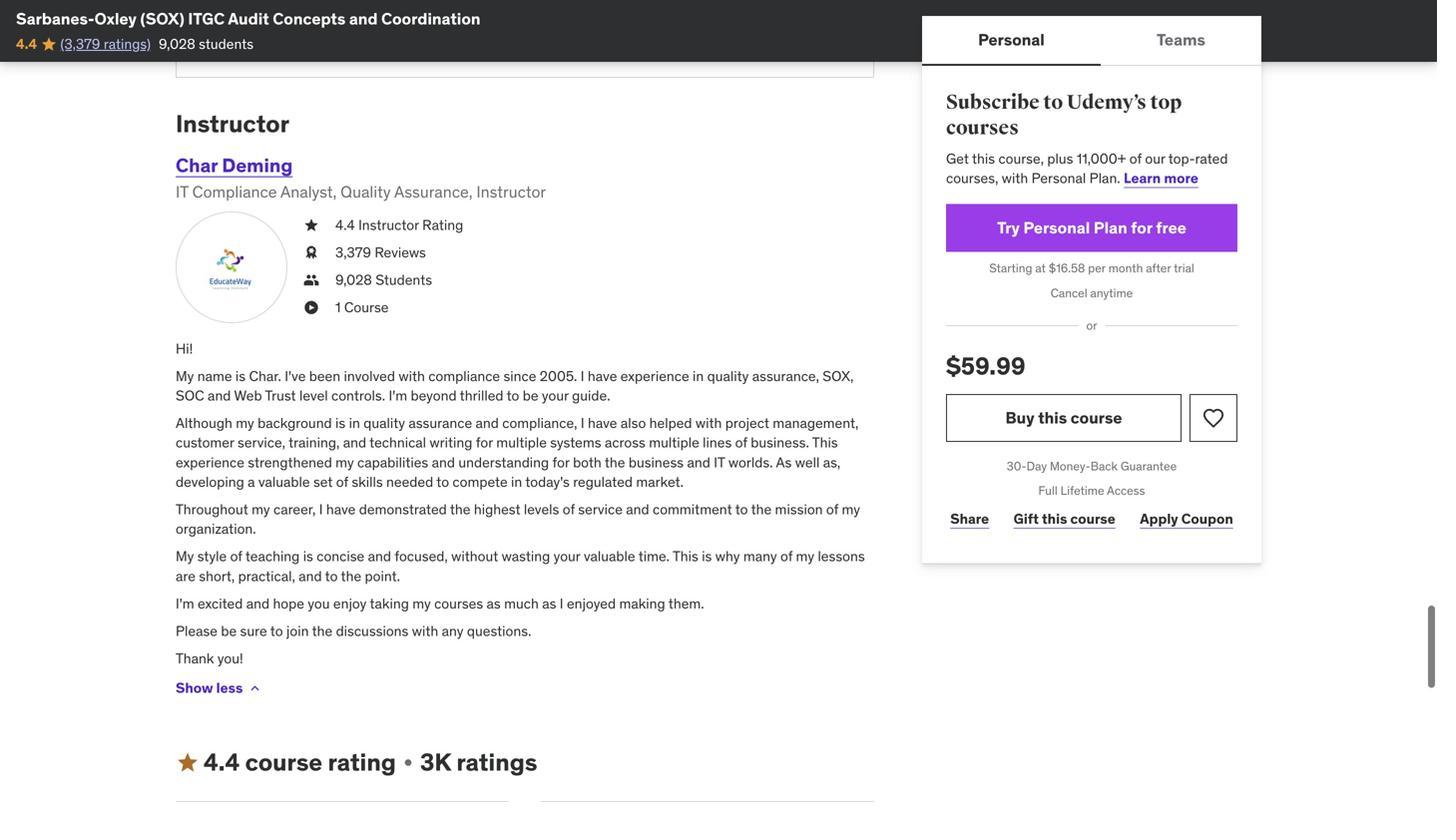Task type: locate. For each thing, give the bounding box(es) containing it.
with down course,
[[1002, 169, 1029, 187]]

the down compete
[[450, 501, 471, 519]]

course left rating
[[245, 748, 323, 778]]

instructor up 3,379 reviews
[[359, 216, 419, 234]]

focused,
[[395, 548, 448, 566]]

this up courses,
[[973, 150, 996, 168]]

quality up project
[[708, 367, 749, 385]]

0 horizontal spatial it
[[176, 182, 189, 202]]

and down 'thrilled' on the left top of the page
[[476, 414, 499, 432]]

organization.
[[176, 520, 256, 538]]

i have down guide.
[[581, 414, 618, 432]]

personal up the subscribe at the top of page
[[979, 29, 1045, 50]]

0 vertical spatial it
[[176, 182, 189, 202]]

your right wasting
[[554, 548, 581, 566]]

worlds.
[[729, 454, 773, 472]]

to
[[1044, 90, 1064, 115], [507, 387, 520, 405], [437, 473, 449, 491], [736, 501, 748, 519], [325, 567, 338, 585], [270, 623, 283, 640]]

coupon
[[1182, 510, 1234, 528]]

of
[[1130, 150, 1142, 168], [736, 434, 748, 452], [336, 473, 348, 491], [563, 501, 575, 519], [827, 501, 839, 519], [230, 548, 242, 566], [781, 548, 793, 566]]

trust
[[265, 387, 296, 405]]

this right buy
[[1039, 408, 1068, 428]]

in down controls.
[[349, 414, 360, 432]]

1 horizontal spatial instructor
[[359, 216, 419, 234]]

for
[[1132, 218, 1153, 238], [476, 434, 493, 452], [553, 454, 570, 472]]

try personal plan for free link
[[947, 204, 1238, 252]]

0 vertical spatial your
[[542, 387, 569, 405]]

personal down plus
[[1032, 169, 1087, 187]]

0 vertical spatial course
[[1071, 408, 1123, 428]]

business.
[[751, 434, 810, 452]]

to left udemy's
[[1044, 90, 1064, 115]]

instructor inside 'char deming it compliance analyst, quality assurance, instructor'
[[477, 182, 546, 202]]

0 vertical spatial 9,028
[[159, 35, 196, 53]]

instructor right assurance,
[[477, 182, 546, 202]]

0 vertical spatial xsmall image
[[304, 243, 320, 263]]

0 vertical spatial i'm
[[389, 387, 408, 405]]

0 vertical spatial experience
[[621, 367, 690, 385]]

1 vertical spatial 4.4
[[336, 216, 355, 234]]

1 vertical spatial experience
[[176, 454, 245, 472]]

1 vertical spatial i'm
[[176, 595, 194, 613]]

compliance
[[429, 367, 500, 385]]

1 vertical spatial course
[[1071, 510, 1116, 528]]

i
[[319, 501, 323, 519]]

2 vertical spatial this
[[1042, 510, 1068, 528]]

0 horizontal spatial i'm
[[176, 595, 194, 613]]

i'm
[[389, 387, 408, 405], [176, 595, 194, 613]]

as left much
[[487, 595, 501, 613]]

1 my from the top
[[176, 367, 194, 385]]

0 vertical spatial courses
[[947, 116, 1019, 140]]

1 horizontal spatial valuable
[[584, 548, 636, 566]]

xsmall image
[[304, 215, 320, 235], [304, 271, 320, 290], [247, 681, 263, 697], [400, 755, 416, 771]]

a
[[248, 473, 255, 491]]

9,028 down (sox)
[[159, 35, 196, 53]]

2 vertical spatial 4.4
[[204, 748, 240, 778]]

levels
[[524, 501, 560, 519]]

4.4 right 'medium' 'image'
[[204, 748, 240, 778]]

0 vertical spatial be
[[523, 387, 539, 405]]

my up lessons
[[842, 501, 861, 519]]

training,
[[289, 434, 340, 452]]

for left free
[[1132, 218, 1153, 238]]

level
[[300, 387, 328, 405]]

style
[[197, 548, 227, 566]]

be left 'sure'
[[221, 623, 237, 640]]

courses down the subscribe at the top of page
[[947, 116, 1019, 140]]

3,379
[[336, 244, 371, 262]]

1 vertical spatial my
[[176, 548, 194, 566]]

valuable left the time.
[[584, 548, 636, 566]]

0 vertical spatial i have
[[581, 367, 617, 385]]

well
[[796, 454, 820, 472]]

my up are on the bottom left of page
[[176, 548, 194, 566]]

personal up $16.58
[[1024, 218, 1091, 238]]

2 vertical spatial course
[[245, 748, 323, 778]]

0 horizontal spatial quality
[[364, 414, 405, 432]]

1 vertical spatial this
[[1039, 408, 1068, 428]]

beyond
[[411, 387, 457, 405]]

valuable
[[258, 473, 310, 491], [584, 548, 636, 566]]

1 vertical spatial courses
[[434, 595, 483, 613]]

course for gift this course
[[1071, 510, 1116, 528]]

soc and
[[176, 387, 231, 405]]

this for gift
[[1042, 510, 1068, 528]]

courses,
[[947, 169, 999, 187]]

in up 'lines'
[[693, 367, 704, 385]]

1 horizontal spatial 9,028
[[336, 271, 372, 289]]

this for buy
[[1039, 408, 1068, 428]]

0 vertical spatial my
[[176, 367, 194, 385]]

9,028 for 9,028 students
[[159, 35, 196, 53]]

today's
[[526, 473, 570, 491]]

2 vertical spatial in
[[511, 473, 522, 491]]

my left lessons
[[796, 548, 815, 566]]

xsmall image left "3,379"
[[304, 243, 320, 263]]

xsmall image right less
[[247, 681, 263, 697]]

personal
[[979, 29, 1045, 50], [1032, 169, 1087, 187], [1024, 218, 1091, 238]]

char deming it compliance analyst, quality assurance, instructor
[[176, 153, 546, 202]]

taking
[[370, 595, 409, 613]]

i'm down 'involved'
[[389, 387, 408, 405]]

itgc
[[188, 8, 225, 29]]

0 horizontal spatial multiple
[[497, 434, 547, 452]]

and up 'sure'
[[246, 595, 270, 613]]

compete
[[453, 473, 508, 491]]

multiple down helped
[[649, 434, 700, 452]]

1 horizontal spatial courses
[[947, 116, 1019, 140]]

to inside subscribe to udemy's top courses
[[1044, 90, 1064, 115]]

gift this course
[[1014, 510, 1116, 528]]

show
[[176, 680, 213, 698]]

demonstrated
[[359, 501, 447, 519]]

xsmall image left 1
[[304, 298, 320, 318]]

assurance
[[409, 414, 472, 432]]

multiple
[[497, 434, 547, 452], [649, 434, 700, 452]]

this right the time.
[[673, 548, 699, 566]]

char deming image
[[176, 212, 288, 323]]

get this course, plus 11,000+ of our top-rated courses, with personal plan.
[[947, 150, 1229, 187]]

students
[[376, 271, 432, 289]]

1 xsmall image from the top
[[304, 243, 320, 263]]

with inside get this course, plus 11,000+ of our top-rated courses, with personal plan.
[[1002, 169, 1029, 187]]

instructor up char deming link
[[176, 109, 290, 139]]

1 vertical spatial it
[[714, 454, 725, 472]]

making
[[620, 595, 666, 613]]

be down the since at top left
[[523, 387, 539, 405]]

4.4 for 4.4
[[16, 35, 37, 53]]

starting
[[990, 261, 1033, 276]]

with up 'lines'
[[696, 414, 722, 432]]

for up understanding at left
[[476, 434, 493, 452]]

course,
[[999, 150, 1044, 168]]

month
[[1109, 261, 1144, 276]]

1 vertical spatial 9,028
[[336, 271, 372, 289]]

udemy's
[[1067, 90, 1147, 115]]

0 horizontal spatial this
[[673, 548, 699, 566]]

subscribe
[[947, 90, 1040, 115]]

my up soc and
[[176, 367, 194, 385]]

our
[[1146, 150, 1166, 168]]

0 horizontal spatial experience
[[176, 454, 245, 472]]

0 horizontal spatial as
[[487, 595, 501, 613]]

to left join
[[270, 623, 283, 640]]

0 vertical spatial instructor
[[176, 109, 290, 139]]

1
[[336, 299, 341, 317]]

in down understanding at left
[[511, 473, 522, 491]]

service,
[[238, 434, 286, 452]]

0 horizontal spatial be
[[221, 623, 237, 640]]

and right training,
[[343, 434, 367, 452]]

is left why at bottom
[[702, 548, 712, 566]]

the right join
[[312, 623, 333, 640]]

courses up any
[[434, 595, 483, 613]]

of left our
[[1130, 150, 1142, 168]]

2 xsmall image from the top
[[304, 298, 320, 318]]

2 as from the left
[[542, 595, 557, 613]]

web
[[234, 387, 262, 405]]

2 horizontal spatial in
[[693, 367, 704, 385]]

it down char
[[176, 182, 189, 202]]

xsmall image
[[304, 243, 320, 263], [304, 298, 320, 318]]

lessons
[[818, 548, 865, 566]]

the
[[605, 454, 626, 472], [450, 501, 471, 519], [751, 501, 772, 519], [341, 567, 362, 585], [312, 623, 333, 640]]

1 horizontal spatial i'm
[[389, 387, 408, 405]]

buy this course button
[[947, 394, 1182, 442]]

this inside get this course, plus 11,000+ of our top-rated courses, with personal plan.
[[973, 150, 996, 168]]

buy this course
[[1006, 408, 1123, 428]]

is down controls.
[[336, 414, 346, 432]]

project
[[726, 414, 770, 432]]

it inside hi! my name is char. i've been involved with compliance since 2005. i have experience in quality assurance, sox, soc and web trust level controls. i'm beyond thrilled to be your guide. although my background is in quality assurance and compliance, i have also helped with project management, customer service, training, and technical writing for multiple systems across multiple lines of business. this experience strengthened my capabilities and understanding for both the business and it worlds. as well as, developing a valuable set of skills needed to compete in today's regulated market. throughout my career, i have demonstrated the highest levels of service and commitment to the mission of my organization. my style of teaching is concise and focused, without wasting your valuable time. this is why many of my lessons are short, practical, and to the point. i'm excited and hope you enjoy taking my courses as much as i enjoyed making them. please be sure to join the discussions with any questions. thank you!
[[714, 454, 725, 472]]

analyst,
[[281, 182, 337, 202]]

learn more link
[[1124, 169, 1199, 187]]

i'm down are on the bottom left of page
[[176, 595, 194, 613]]

0 horizontal spatial 9,028
[[159, 35, 196, 53]]

2 horizontal spatial 4.4
[[336, 216, 355, 234]]

experience up helped
[[621, 367, 690, 385]]

0 vertical spatial 4.4
[[16, 35, 37, 53]]

as right much
[[542, 595, 557, 613]]

both
[[573, 454, 602, 472]]

and down 'lines'
[[687, 454, 711, 472]]

1 vertical spatial instructor
[[477, 182, 546, 202]]

1 vertical spatial i have
[[581, 414, 618, 432]]

i have up guide.
[[581, 367, 617, 385]]

courses inside subscribe to udemy's top courses
[[947, 116, 1019, 140]]

with up beyond at the left of the page
[[399, 367, 425, 385]]

free
[[1157, 218, 1187, 238]]

0 horizontal spatial 4.4
[[16, 35, 37, 53]]

this inside button
[[1039, 408, 1068, 428]]

course up back
[[1071, 408, 1123, 428]]

hope
[[273, 595, 304, 613]]

1 vertical spatial personal
[[1032, 169, 1087, 187]]

and up you at the bottom left
[[299, 567, 322, 585]]

course down lifetime
[[1071, 510, 1116, 528]]

experience up developing
[[176, 454, 245, 472]]

4.4 for 4.4 instructor rating
[[336, 216, 355, 234]]

4.4 down sarbanes-
[[16, 35, 37, 53]]

0 horizontal spatial courses
[[434, 595, 483, 613]]

this right gift
[[1042, 510, 1068, 528]]

for up today's
[[553, 454, 570, 472]]

it down 'lines'
[[714, 454, 725, 472]]

xsmall image left 9,028 students
[[304, 271, 320, 290]]

1 vertical spatial xsmall image
[[304, 298, 320, 318]]

questions.
[[467, 623, 532, 640]]

you
[[308, 595, 330, 613]]

course for buy this course
[[1071, 408, 1123, 428]]

1 as from the left
[[487, 595, 501, 613]]

1 vertical spatial quality
[[364, 414, 405, 432]]

2 horizontal spatial for
[[1132, 218, 1153, 238]]

0 vertical spatial quality
[[708, 367, 749, 385]]

0 horizontal spatial in
[[349, 414, 360, 432]]

of inside get this course, plus 11,000+ of our top-rated courses, with personal plan.
[[1130, 150, 1142, 168]]

1 horizontal spatial for
[[553, 454, 570, 472]]

1 horizontal spatial multiple
[[649, 434, 700, 452]]

0 vertical spatial valuable
[[258, 473, 310, 491]]

char
[[176, 153, 218, 177]]

writing
[[430, 434, 473, 452]]

1 horizontal spatial it
[[714, 454, 725, 472]]

them.
[[669, 595, 705, 613]]

this up as,
[[813, 434, 838, 452]]

my up skills
[[336, 454, 354, 472]]

0 horizontal spatial valuable
[[258, 473, 310, 491]]

1 horizontal spatial in
[[511, 473, 522, 491]]

course inside button
[[1071, 408, 1123, 428]]

0 vertical spatial this
[[973, 150, 996, 168]]

tab list
[[923, 16, 1262, 66]]

share button
[[947, 500, 994, 540]]

0 vertical spatial this
[[813, 434, 838, 452]]

much
[[504, 595, 539, 613]]

quality
[[708, 367, 749, 385], [364, 414, 405, 432]]

9,028 down "3,379"
[[336, 271, 372, 289]]

multiple up understanding at left
[[497, 434, 547, 452]]

of right levels
[[563, 501, 575, 519]]

xsmall image down analyst,
[[304, 215, 320, 235]]

share
[[951, 510, 990, 528]]

2 multiple from the left
[[649, 434, 700, 452]]

deming
[[222, 153, 293, 177]]

of right style
[[230, 548, 242, 566]]

and down writing
[[432, 454, 455, 472]]

rating
[[328, 748, 396, 778]]

2 my from the top
[[176, 548, 194, 566]]

0 horizontal spatial for
[[476, 434, 493, 452]]

i have
[[581, 367, 617, 385], [581, 414, 618, 432]]

personal button
[[923, 16, 1101, 64]]

my down a
[[252, 501, 270, 519]]

1 horizontal spatial 4.4
[[204, 748, 240, 778]]

top-
[[1169, 150, 1196, 168]]

and right concepts
[[349, 8, 378, 29]]

teams button
[[1101, 16, 1262, 64]]

hi! my name is char. i've been involved with compliance since 2005. i have experience in quality assurance, sox, soc and web trust level controls. i'm beyond thrilled to be your guide. although my background is in quality assurance and compliance, i have also helped with project management, customer service, training, and technical writing for multiple systems across multiple lines of business. this experience strengthened my capabilities and understanding for both the business and it worlds. as well as, developing a valuable set of skills needed to compete in today's regulated market. throughout my career, i have demonstrated the highest levels of service and commitment to the mission of my organization. my style of teaching is concise and focused, without wasting your valuable time. this is why many of my lessons are short, practical, and to the point. i'm excited and hope you enjoy taking my courses as much as i enjoyed making them. please be sure to join the discussions with any questions. thank you!
[[176, 340, 865, 668]]

1 horizontal spatial quality
[[708, 367, 749, 385]]

1 vertical spatial for
[[476, 434, 493, 452]]

1 i have from the top
[[581, 367, 617, 385]]

systems
[[550, 434, 602, 452]]

your down 2005.
[[542, 387, 569, 405]]

teaching
[[246, 548, 300, 566]]

2 vertical spatial instructor
[[359, 216, 419, 234]]

valuable down strengthened
[[258, 473, 310, 491]]

1 vertical spatial valuable
[[584, 548, 636, 566]]

2 vertical spatial personal
[[1024, 218, 1091, 238]]

4.4 up "3,379"
[[336, 216, 355, 234]]

starting at $16.58 per month after trial cancel anytime
[[990, 261, 1195, 301]]

sarbanes-oxley (sox) itgc audit concepts and coordination
[[16, 8, 481, 29]]

2 horizontal spatial instructor
[[477, 182, 546, 202]]

0 vertical spatial personal
[[979, 29, 1045, 50]]

tab list containing personal
[[923, 16, 1262, 66]]

quality up technical
[[364, 414, 405, 432]]

gift this course link
[[1010, 500, 1120, 540]]

subscribe to udemy's top courses
[[947, 90, 1183, 140]]

1 horizontal spatial as
[[542, 595, 557, 613]]

1 vertical spatial your
[[554, 548, 581, 566]]



Task type: vqa. For each thing, say whether or not it's contained in the screenshot.
9,028 for 9,028 Students
yes



Task type: describe. For each thing, give the bounding box(es) containing it.
1 horizontal spatial this
[[813, 434, 838, 452]]

top
[[1151, 90, 1183, 115]]

(3,379 ratings)
[[60, 35, 151, 53]]

apply
[[1141, 510, 1179, 528]]

although
[[176, 414, 233, 432]]

day
[[1027, 459, 1048, 474]]

30-day money-back guarantee full lifetime access
[[1007, 459, 1177, 499]]

mission
[[775, 501, 823, 519]]

0 vertical spatial in
[[693, 367, 704, 385]]

of down project
[[736, 434, 748, 452]]

please
[[176, 623, 218, 640]]

1 vertical spatial be
[[221, 623, 237, 640]]

11,000+
[[1077, 150, 1127, 168]]

to right needed
[[437, 473, 449, 491]]

after
[[1147, 261, 1172, 276]]

learn
[[1124, 169, 1162, 187]]

(3,379
[[60, 35, 100, 53]]

1 vertical spatial this
[[673, 548, 699, 566]]

char deming link
[[176, 153, 293, 177]]

xsmall image left 3k at bottom left
[[400, 755, 416, 771]]

concepts
[[273, 8, 346, 29]]

name
[[197, 367, 232, 385]]

3,379 reviews
[[336, 244, 426, 262]]

developing
[[176, 473, 244, 491]]

xsmall image for 1 course
[[304, 298, 320, 318]]

of right set
[[336, 473, 348, 491]]

rating
[[423, 216, 464, 234]]

capabilities
[[358, 454, 429, 472]]

to down worlds.
[[736, 501, 748, 519]]

technical
[[370, 434, 426, 452]]

9,028 students
[[159, 35, 254, 53]]

sure
[[240, 623, 267, 640]]

lifetime
[[1061, 483, 1105, 499]]

concise
[[317, 548, 365, 566]]

or
[[1087, 318, 1098, 334]]

the down across
[[605, 454, 626, 472]]

1 multiple from the left
[[497, 434, 547, 452]]

it inside 'char deming it compliance analyst, quality assurance, instructor'
[[176, 182, 189, 202]]

ratings
[[457, 748, 538, 778]]

full
[[1039, 483, 1058, 499]]

wishlist image
[[1202, 406, 1226, 430]]

discussions
[[336, 623, 409, 640]]

courses inside hi! my name is char. i've been involved with compliance since 2005. i have experience in quality assurance, sox, soc and web trust level controls. i'm beyond thrilled to be your guide. although my background is in quality assurance and compliance, i have also helped with project management, customer service, training, and technical writing for multiple systems across multiple lines of business. this experience strengthened my capabilities and understanding for both the business and it worlds. as well as, developing a valuable set of skills needed to compete in today's regulated market. throughout my career, i have demonstrated the highest levels of service and commitment to the mission of my organization. my style of teaching is concise and focused, without wasting your valuable time. this is why many of my lessons are short, practical, and to the point. i'm excited and hope you enjoy taking my courses as much as i enjoyed making them. please be sure to join the discussions with any questions. thank you!
[[434, 595, 483, 613]]

2 vertical spatial for
[[553, 454, 570, 472]]

wasting
[[502, 548, 550, 566]]

is left concise
[[303, 548, 313, 566]]

compliance
[[192, 182, 277, 202]]

and down market.
[[626, 501, 650, 519]]

2005.
[[540, 367, 578, 385]]

point.
[[365, 567, 400, 585]]

students
[[199, 35, 254, 53]]

lines
[[703, 434, 732, 452]]

background
[[258, 414, 332, 432]]

xsmall image inside show less button
[[247, 681, 263, 697]]

set
[[313, 473, 333, 491]]

to down concise
[[325, 567, 338, 585]]

buy
[[1006, 408, 1035, 428]]

1 course
[[336, 299, 389, 317]]

management,
[[773, 414, 859, 432]]

oxley
[[94, 8, 137, 29]]

get
[[947, 150, 969, 168]]

my up service, at the bottom of the page
[[236, 414, 254, 432]]

rated
[[1196, 150, 1229, 168]]

to down the since at top left
[[507, 387, 520, 405]]

0 vertical spatial for
[[1132, 218, 1153, 238]]

is up web
[[236, 367, 246, 385]]

2 i have from the top
[[581, 414, 618, 432]]

coordination
[[381, 8, 481, 29]]

apply coupon
[[1141, 510, 1234, 528]]

across
[[605, 434, 646, 452]]

have
[[326, 501, 356, 519]]

apply coupon button
[[1136, 500, 1238, 540]]

this for get
[[973, 150, 996, 168]]

1 horizontal spatial be
[[523, 387, 539, 405]]

are
[[176, 567, 196, 585]]

0 horizontal spatial instructor
[[176, 109, 290, 139]]

with left any
[[412, 623, 439, 640]]

time.
[[639, 548, 670, 566]]

personal inside get this course, plus 11,000+ of our top-rated courses, with personal plan.
[[1032, 169, 1087, 187]]

try personal plan for free
[[998, 218, 1187, 238]]

career,
[[274, 501, 316, 519]]

thrilled
[[460, 387, 504, 405]]

quality
[[341, 182, 391, 202]]

customer
[[176, 434, 234, 452]]

$16.58
[[1049, 261, 1086, 276]]

9,028 for 9,028 students
[[336, 271, 372, 289]]

assurance,
[[753, 367, 820, 385]]

skills
[[352, 473, 383, 491]]

medium image
[[176, 751, 200, 775]]

the left mission
[[751, 501, 772, 519]]

1 horizontal spatial experience
[[621, 367, 690, 385]]

sarbanes-
[[16, 8, 95, 29]]

of right many
[[781, 548, 793, 566]]

many
[[744, 548, 777, 566]]

1 vertical spatial in
[[349, 414, 360, 432]]

3k ratings
[[420, 748, 538, 778]]

per
[[1089, 261, 1106, 276]]

anytime
[[1091, 285, 1134, 301]]

plan.
[[1090, 169, 1121, 187]]

trial
[[1174, 261, 1195, 276]]

service
[[578, 501, 623, 519]]

4.4 for 4.4 course rating
[[204, 748, 240, 778]]

regulated
[[573, 473, 633, 491]]

been
[[309, 367, 341, 385]]

the down concise
[[341, 567, 362, 585]]

any
[[442, 623, 464, 640]]

my right taking on the left bottom of page
[[413, 595, 431, 613]]

excited
[[198, 595, 243, 613]]

and up point.
[[368, 548, 391, 566]]

thank
[[176, 650, 214, 668]]

personal inside button
[[979, 29, 1045, 50]]

assurance,
[[394, 182, 473, 202]]

back
[[1091, 459, 1118, 474]]

needed
[[386, 473, 434, 491]]

char.
[[249, 367, 281, 385]]

xsmall image for 3,379 reviews
[[304, 243, 320, 263]]

of right mission
[[827, 501, 839, 519]]

9,028 students
[[336, 271, 432, 289]]



